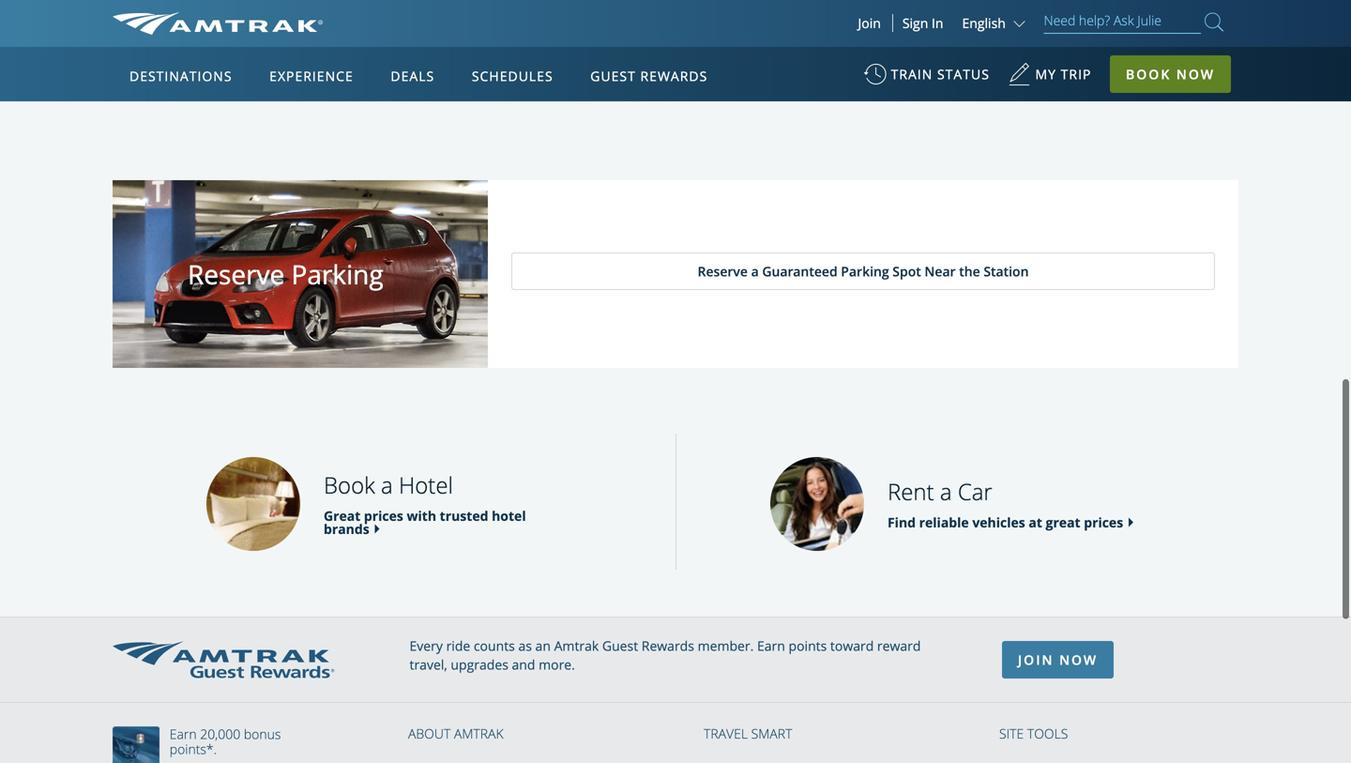 Task type: locate. For each thing, give the bounding box(es) containing it.
20,000
[[200, 725, 241, 743]]

hotels image
[[207, 457, 300, 551]]

0 horizontal spatial join
[[859, 14, 881, 32]]

1 horizontal spatial parking
[[841, 263, 890, 280]]

every
[[410, 637, 443, 655]]

application
[[182, 157, 633, 420]]

reserve a guaranteed parking spot near the station
[[698, 263, 1029, 280]]

list
[[113, 0, 441, 82]]

points*.
[[170, 740, 217, 758]]

2 horizontal spatial a
[[941, 476, 952, 507]]

1 vertical spatial join
[[1019, 651, 1055, 669]]

0 horizontal spatial a
[[381, 470, 393, 500]]

search icon image
[[1205, 9, 1224, 35]]

a for rent
[[941, 476, 952, 507]]

a left guaranteed
[[752, 263, 759, 280]]

find
[[888, 513, 916, 531]]

1 vertical spatial earn
[[170, 725, 197, 743]]

0 horizontal spatial earn
[[170, 725, 197, 743]]

travel,
[[410, 656, 448, 674]]

join left the sign in the right of the page
[[859, 14, 881, 32]]

car
[[958, 476, 993, 507]]

bonus
[[244, 725, 281, 743]]

schedules
[[472, 67, 554, 85]]

join for join
[[859, 14, 881, 32]]

trip
[[1061, 65, 1092, 83]]

sign
[[903, 14, 929, 32]]

footer containing every ride counts as an amtrak guest rewards member. earn points toward reward travel, upgrades and more.
[[0, 617, 1352, 763]]

rewards
[[641, 67, 708, 85], [642, 637, 695, 655]]

amtrak
[[554, 637, 599, 655], [454, 725, 504, 743]]

0 horizontal spatial reserve
[[188, 256, 285, 292]]

points
[[789, 637, 827, 655]]

Please enter your search item search field
[[1044, 9, 1202, 34]]

reserve
[[188, 256, 285, 292], [698, 263, 748, 280]]

rewards inside "guest rewards" popup button
[[641, 67, 708, 85]]

sign in button
[[903, 14, 944, 32]]

deals button
[[383, 50, 442, 102]]

now
[[1177, 65, 1216, 83]]

amtrak image
[[113, 12, 323, 35]]

regions map image
[[182, 157, 633, 420]]

guest
[[591, 67, 636, 85], [603, 637, 639, 655]]

join
[[859, 14, 881, 32], [1019, 651, 1055, 669]]

in
[[932, 14, 944, 32]]

1 horizontal spatial reserve
[[698, 263, 748, 280]]

english
[[963, 14, 1006, 32]]

near
[[925, 263, 956, 280]]

experience button
[[262, 50, 361, 102]]

about
[[408, 725, 451, 743]]

my trip button
[[1009, 56, 1092, 102]]

join inside footer
[[1019, 651, 1055, 669]]

train
[[892, 65, 933, 83]]

reward
[[878, 637, 921, 655]]

an
[[536, 637, 551, 655]]

footer
[[0, 617, 1352, 763]]

reserve for reserve parking
[[188, 256, 285, 292]]

experience
[[270, 67, 354, 85]]

1 horizontal spatial prices
[[1085, 513, 1124, 531]]

prices left the with
[[364, 507, 404, 525]]

1 horizontal spatial join
[[1019, 651, 1055, 669]]

reserve parking
[[188, 256, 384, 292]]

train status
[[892, 65, 990, 83]]

guest rewards
[[591, 67, 708, 85]]

earn left 20,000 at the bottom
[[170, 725, 197, 743]]

earn
[[758, 637, 786, 655], [170, 725, 197, 743]]

prices
[[364, 507, 404, 525], [1085, 513, 1124, 531]]

0 vertical spatial guest
[[591, 67, 636, 85]]

my
[[1036, 65, 1057, 83]]

reserve for reserve a guaranteed parking spot near the station
[[698, 263, 748, 280]]

english button
[[963, 14, 1030, 32]]

upgrades
[[451, 656, 509, 674]]

1 vertical spatial guest
[[603, 637, 639, 655]]

and
[[512, 656, 536, 674]]

join now
[[1019, 651, 1099, 669]]

guest rewards button
[[583, 50, 716, 102]]

banner
[[0, 0, 1352, 434]]

earn inside earn 20,000 bonus points*.
[[170, 725, 197, 743]]

a right 'book'
[[381, 470, 393, 500]]

hotel
[[399, 470, 453, 500]]

0 vertical spatial earn
[[758, 637, 786, 655]]

great
[[1046, 513, 1081, 531]]

a
[[752, 263, 759, 280], [381, 470, 393, 500], [941, 476, 952, 507]]

station
[[984, 263, 1029, 280]]

tools
[[1028, 725, 1069, 743]]

amtrak inside every ride counts as an amtrak guest rewards member. earn points toward reward travel, upgrades and more.
[[554, 637, 599, 655]]

0 horizontal spatial amtrak
[[454, 725, 504, 743]]

0 horizontal spatial parking
[[292, 256, 384, 292]]

0 horizontal spatial prices
[[364, 507, 404, 525]]

0 vertical spatial amtrak
[[554, 637, 599, 655]]

more.
[[539, 656, 575, 674]]

find reliable vehicles at great prices link
[[888, 513, 1143, 531]]

0 vertical spatial rewards
[[641, 67, 708, 85]]

1 horizontal spatial earn
[[758, 637, 786, 655]]

with
[[407, 507, 437, 525]]

schedules link
[[465, 47, 561, 101]]

0 vertical spatial join
[[859, 14, 881, 32]]

a inside book a hotel great prices with trusted hotel brands
[[381, 470, 393, 500]]

amtrak guest rewards preferred mastercard image
[[113, 727, 169, 763]]

a inside rent a car find reliable vehicles at great prices
[[941, 476, 952, 507]]

join left now
[[1019, 651, 1055, 669]]

the
[[960, 263, 981, 280]]

a left car at the bottom right of the page
[[941, 476, 952, 507]]

rent
[[888, 476, 935, 507]]

amtrak right about
[[454, 725, 504, 743]]

1 horizontal spatial a
[[752, 263, 759, 280]]

1 vertical spatial amtrak
[[454, 725, 504, 743]]

cars image
[[771, 457, 865, 551]]

travel smart
[[704, 725, 793, 743]]

parking
[[292, 256, 384, 292], [841, 263, 890, 280]]

guaranteed
[[763, 263, 838, 280]]

prices inside book a hotel great prices with trusted hotel brands
[[364, 507, 404, 525]]

a for book
[[381, 470, 393, 500]]

prices right great
[[1085, 513, 1124, 531]]

status
[[938, 65, 990, 83]]

guest inside every ride counts as an amtrak guest rewards member. earn points toward reward travel, upgrades and more.
[[603, 637, 639, 655]]

great
[[324, 507, 361, 525]]

amtrak up more.
[[554, 637, 599, 655]]

1 horizontal spatial amtrak
[[554, 637, 599, 655]]

earn left points on the right bottom
[[758, 637, 786, 655]]

travel
[[704, 725, 748, 743]]

guest inside popup button
[[591, 67, 636, 85]]

1 vertical spatial rewards
[[642, 637, 695, 655]]

book now
[[1127, 65, 1216, 83]]

every ride counts as an amtrak guest rewards member. earn points toward reward travel, upgrades and more.
[[410, 637, 921, 674]]



Task type: describe. For each thing, give the bounding box(es) containing it.
reliable
[[920, 513, 969, 531]]

earn inside every ride counts as an amtrak guest rewards member. earn points toward reward travel, upgrades and more.
[[758, 637, 786, 655]]

join for join now
[[1019, 651, 1055, 669]]

as
[[519, 637, 532, 655]]

about amtrak
[[408, 725, 504, 743]]

prices inside rent a car find reliable vehicles at great prices
[[1085, 513, 1124, 531]]

book a hotel great prices with trusted hotel brands
[[324, 470, 526, 538]]

destinations button
[[122, 50, 240, 102]]

rewards inside every ride counts as an amtrak guest rewards member. earn points toward reward travel, upgrades and more.
[[642, 637, 695, 655]]

toward
[[831, 637, 874, 655]]

book
[[1127, 65, 1172, 83]]

sign in
[[903, 14, 944, 32]]

reserve a guaranteed parking spot near the station link
[[512, 253, 1216, 290]]

great prices with trusted hotel brands link
[[324, 507, 582, 538]]

join now link
[[1003, 641, 1115, 679]]

now
[[1060, 651, 1099, 669]]

rent a car find reliable vehicles at great prices
[[888, 476, 1124, 531]]

train status link
[[864, 56, 990, 102]]

earn 20,000 bonus points*.
[[170, 725, 281, 758]]

join button
[[847, 14, 894, 32]]

brands
[[324, 520, 370, 538]]

book
[[324, 470, 375, 500]]

member.
[[698, 637, 754, 655]]

banner containing join
[[0, 0, 1352, 434]]

counts
[[474, 637, 515, 655]]

trusted
[[440, 507, 489, 525]]

my trip
[[1036, 65, 1092, 83]]

site
[[1000, 725, 1024, 743]]

destinations
[[130, 67, 232, 85]]

site tools
[[1000, 725, 1069, 743]]

vehicles
[[973, 513, 1026, 531]]

deals
[[391, 67, 435, 85]]

book now button
[[1111, 55, 1232, 93]]

spot
[[893, 263, 922, 280]]

ride
[[446, 637, 471, 655]]

a for reserve
[[752, 263, 759, 280]]

amtrak guest rewards image
[[113, 642, 334, 678]]

hotel
[[492, 507, 526, 525]]

smart
[[752, 725, 793, 743]]

at
[[1029, 513, 1043, 531]]



Task type: vqa. For each thing, say whether or not it's contained in the screenshot.
leftmost the can
no



